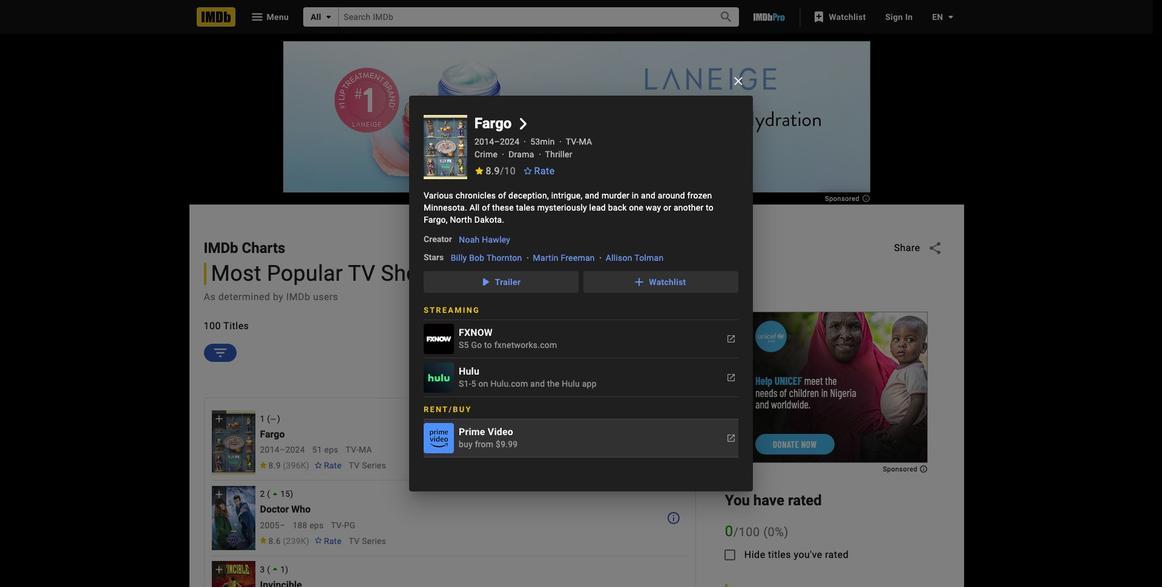 Task type: vqa. For each thing, say whether or not it's contained in the screenshot.
the top NCT's
no



Task type: locate. For each thing, give the bounding box(es) containing it.
and right in
[[641, 191, 656, 201]]

sponsored content section
[[747, 312, 928, 473]]

hulu
[[459, 365, 480, 377], [562, 379, 580, 388]]

launch image
[[724, 371, 739, 385], [724, 431, 739, 446]]

fxnow image
[[424, 324, 454, 354]]

allison tolman button
[[606, 253, 664, 263]]

hulu.com
[[491, 379, 528, 388]]

100 left the (
[[739, 525, 760, 539]]

1 horizontal spatial 100
[[739, 525, 760, 539]]

1 horizontal spatial hulu
[[562, 379, 580, 388]]

and inside hulu s1-5 on hulu.com and the hulu app
[[531, 379, 545, 388]]

/ left the (
[[734, 525, 739, 539]]

one
[[629, 203, 644, 213]]

to inside various chronicles of deception, intrigue, and murder in and around frozen minnesota. all of these tales mysteriously lead back one way or another to fargo, north dakota.
[[706, 203, 714, 213]]

as determined by imdb users
[[204, 291, 338, 303]]

of up the 'dakota.'
[[482, 203, 490, 213]]

launch image inside "prime video" menu
[[724, 431, 739, 446]]

/ right star inline image
[[500, 166, 505, 177]]

martin
[[533, 253, 559, 263]]

and up lead
[[585, 191, 600, 201]]

/ inside "fargo" 'dialog'
[[500, 166, 505, 177]]

add image
[[632, 275, 647, 289]]

trailer button
[[424, 271, 579, 293]]

martin freeman
[[533, 253, 595, 263]]

1 vertical spatial 100
[[739, 525, 760, 539]]

1 horizontal spatial of
[[498, 191, 506, 201]]

0
[[725, 523, 734, 540]]

/
[[500, 166, 505, 177], [734, 525, 739, 539]]

app
[[582, 379, 597, 388]]

launch image inside menu
[[724, 371, 739, 385]]

2014–2024
[[475, 137, 520, 147]]

all
[[311, 12, 321, 22], [470, 203, 480, 213]]

of up these
[[498, 191, 506, 201]]

watchlist
[[649, 277, 686, 287]]

1 horizontal spatial all
[[470, 203, 480, 213]]

0 vertical spatial all
[[311, 12, 321, 22]]

share
[[895, 242, 921, 254]]

thriller
[[545, 150, 573, 159]]

chevron right inline image
[[518, 118, 529, 130]]

0 vertical spatial to
[[706, 203, 714, 213]]

fxnow s5 go to fxnetworks.com
[[459, 327, 557, 350]]

play arrow image
[[478, 275, 493, 289]]

0 vertical spatial hulu
[[459, 365, 480, 377]]

/ for 0
[[734, 525, 739, 539]]

100 left 'titles'
[[204, 320, 221, 332]]

go
[[471, 340, 482, 350]]

0 vertical spatial of
[[498, 191, 506, 201]]

rated
[[825, 549, 849, 560]]

/ inside 0 / 100 ( 0% )
[[734, 525, 739, 539]]

53min
[[531, 137, 555, 147]]

100
[[204, 320, 221, 332], [739, 525, 760, 539]]

menu
[[424, 320, 739, 397]]

/ for 8.9
[[500, 166, 505, 177]]

1 launch image from the top
[[724, 371, 739, 385]]

0 horizontal spatial of
[[482, 203, 490, 213]]

1 vertical spatial all
[[470, 203, 480, 213]]

to
[[706, 203, 714, 213], [484, 340, 492, 350]]

fxnow
[[459, 327, 493, 339]]

murder
[[602, 191, 630, 201]]

0 vertical spatial launch image
[[724, 371, 739, 385]]

2 launch image from the top
[[724, 431, 739, 446]]

noah
[[459, 235, 480, 245]]

streaming
[[424, 306, 480, 315]]

all button
[[303, 7, 339, 27]]

0 vertical spatial 100
[[204, 320, 221, 332]]

100 inside 0 / 100 ( 0% )
[[739, 525, 760, 539]]

0 horizontal spatial to
[[484, 340, 492, 350]]

1 horizontal spatial and
[[585, 191, 600, 201]]

1 vertical spatial hulu
[[562, 379, 580, 388]]

1 vertical spatial to
[[484, 340, 492, 350]]

to right the "go"
[[484, 340, 492, 350]]

or
[[664, 203, 672, 213]]

0 horizontal spatial and
[[531, 379, 545, 388]]

frozen
[[688, 191, 712, 201]]

0 horizontal spatial all
[[311, 12, 321, 22]]

martin freeman button
[[533, 253, 595, 263]]

group inside "fargo" 'dialog'
[[424, 115, 467, 180]]

$9.99
[[496, 440, 518, 449]]

sponsored
[[883, 466, 920, 473]]

all inside 'all' button
[[311, 12, 321, 22]]

buy
[[459, 440, 473, 449]]

2 horizontal spatial and
[[641, 191, 656, 201]]

and left the
[[531, 379, 545, 388]]

All search field
[[303, 7, 740, 27]]

arrow drop down image
[[321, 10, 336, 24]]

hulu up s1-
[[459, 365, 480, 377]]

1 vertical spatial /
[[734, 525, 739, 539]]

group
[[424, 115, 467, 180]]

back
[[608, 203, 627, 213]]

tales
[[516, 203, 535, 213]]

(
[[764, 525, 768, 539]]

1 vertical spatial launch image
[[724, 431, 739, 446]]

1 horizontal spatial /
[[734, 525, 739, 539]]

in
[[632, 191, 639, 201]]

launch image
[[724, 332, 739, 347]]

to down frozen
[[706, 203, 714, 213]]

1 horizontal spatial to
[[706, 203, 714, 213]]

0 vertical spatial /
[[500, 166, 505, 177]]

rent/buy
[[424, 405, 472, 414]]

rate button
[[516, 161, 562, 182]]

and for various
[[585, 191, 600, 201]]

0 horizontal spatial /
[[500, 166, 505, 177]]

and for hulu
[[531, 379, 545, 388]]

tv-
[[566, 137, 579, 147]]

minnesota.
[[424, 203, 468, 213]]

hulu right the
[[562, 379, 580, 388]]

rate
[[534, 166, 555, 177]]

prime
[[459, 426, 485, 438]]



Task type: describe. For each thing, give the bounding box(es) containing it.
mysteriously
[[538, 203, 587, 213]]

s5
[[459, 340, 469, 350]]

these
[[492, 203, 514, 213]]

menu containing fxnow
[[424, 320, 739, 397]]

tolman
[[635, 253, 664, 263]]

8.9 / 10
[[486, 166, 516, 177]]

watchlist button
[[584, 271, 739, 293]]

100 titles
[[204, 320, 249, 332]]

determined
[[218, 291, 270, 303]]

launch image for prime video
[[724, 431, 739, 446]]

as
[[204, 291, 216, 303]]

north
[[450, 215, 472, 225]]

noah hawley
[[459, 235, 511, 245]]

0%
[[768, 525, 784, 539]]

fargo,
[[424, 215, 448, 225]]

fargo link
[[475, 115, 529, 132]]

)
[[784, 525, 789, 539]]

hide
[[745, 549, 766, 560]]

around
[[658, 191, 685, 201]]

by
[[273, 291, 284, 303]]

launch image for hulu
[[724, 371, 739, 385]]

noah hawley button
[[459, 235, 511, 245]]

submit search image
[[719, 10, 734, 24]]

tv-ma
[[566, 137, 592, 147]]

titles
[[768, 549, 791, 560]]

fxnetworks.com
[[495, 340, 557, 350]]

hawley
[[482, 235, 511, 245]]

billy
[[451, 253, 467, 263]]

1 vertical spatial of
[[482, 203, 490, 213]]

prime video buy from $9.99
[[459, 426, 518, 449]]

fargo dialog
[[0, 0, 1163, 587]]

titles
[[224, 320, 249, 332]]

dakota.
[[475, 215, 505, 225]]

users
[[313, 291, 338, 303]]

stars
[[424, 252, 444, 262]]

close prompt image
[[731, 74, 746, 88]]

video
[[488, 426, 513, 438]]

prime video image
[[424, 423, 454, 454]]

various
[[424, 191, 454, 201]]

bob
[[469, 253, 485, 263]]

thornton
[[487, 253, 522, 263]]

star inline image
[[475, 167, 484, 175]]

star border inline image
[[523, 167, 533, 175]]

drama
[[509, 150, 534, 159]]

5
[[472, 379, 477, 388]]

another
[[674, 203, 704, 213]]

hulu image
[[424, 362, 454, 393]]

intrigue,
[[551, 191, 583, 201]]

all inside various chronicles of deception, intrigue, and murder in and around frozen minnesota. all of these tales mysteriously lead back one way or another to fargo, north dakota.
[[470, 203, 480, 213]]

lead
[[590, 203, 606, 213]]

imdb
[[286, 291, 310, 303]]

you've
[[794, 549, 823, 560]]

10
[[505, 166, 516, 177]]

various chronicles of deception, intrigue, and murder in and around frozen minnesota. all of these tales mysteriously lead back one way or another to fargo, north dakota.
[[424, 191, 714, 225]]

chronicles
[[456, 191, 496, 201]]

the
[[547, 379, 560, 388]]

0 horizontal spatial 100
[[204, 320, 221, 332]]

to inside the fxnow s5 go to fxnetworks.com
[[484, 340, 492, 350]]

prime video menu
[[424, 419, 739, 458]]

hide titles you've rated
[[745, 549, 849, 560]]

allison
[[606, 253, 633, 263]]

billy bob thornton
[[451, 253, 522, 263]]

crime
[[475, 150, 498, 159]]

hulu s1-5 on hulu.com and the hulu app
[[459, 365, 597, 388]]

allison tolman
[[606, 253, 664, 263]]

0 horizontal spatial hulu
[[459, 365, 480, 377]]

trailer
[[495, 277, 521, 287]]

billy bob thornton button
[[451, 253, 522, 263]]

8.9
[[486, 166, 500, 177]]

ma
[[579, 137, 592, 147]]

s1-
[[459, 379, 472, 388]]

fargo
[[475, 115, 512, 132]]

on
[[479, 379, 489, 388]]

fargo image
[[424, 115, 467, 180]]

freeman
[[561, 253, 595, 263]]

creator
[[424, 235, 452, 244]]

0 / 100 ( 0% )
[[725, 523, 789, 540]]

deception,
[[509, 191, 549, 201]]

way
[[646, 203, 661, 213]]

from
[[475, 440, 494, 449]]



